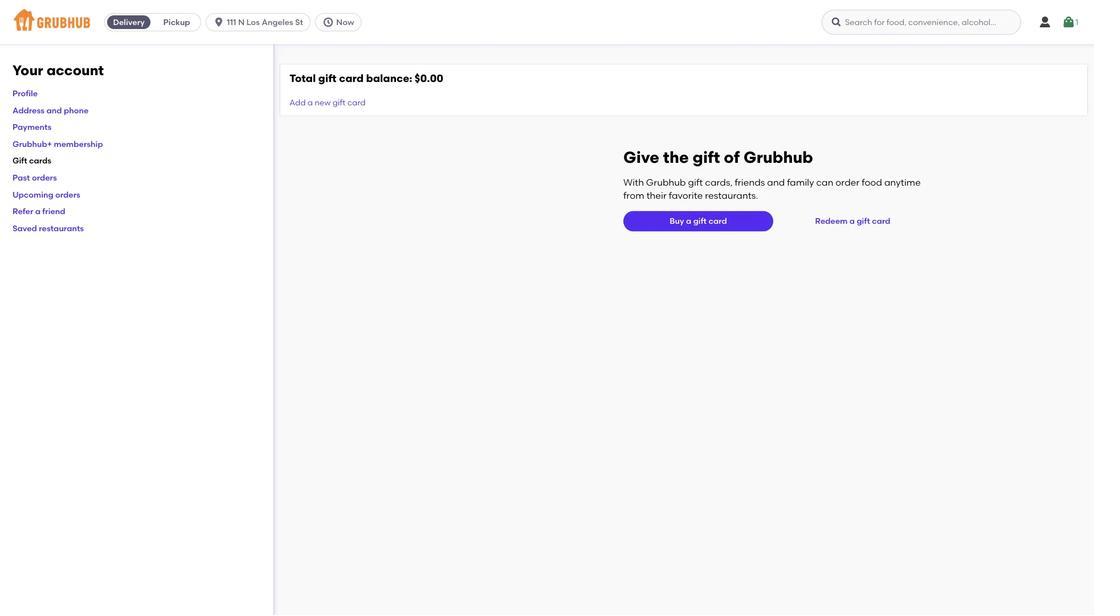 Task type: locate. For each thing, give the bounding box(es) containing it.
a right refer
[[35, 207, 40, 216]]

refer a friend link
[[13, 207, 65, 216]]

1 horizontal spatial svg image
[[1039, 15, 1053, 29]]

card inside button
[[873, 216, 891, 226]]

a right buy
[[687, 216, 692, 226]]

saved
[[13, 224, 37, 233]]

cards
[[29, 156, 51, 166]]

grubhub inside with grubhub gift cards, friends and family can order food anytime from their favorite restaurants.
[[647, 177, 686, 188]]

grubhub
[[744, 148, 814, 167], [647, 177, 686, 188]]

a right redeem at the right top
[[850, 216, 855, 226]]

gift right buy
[[694, 216, 707, 226]]

0 vertical spatial orders
[[32, 173, 57, 183]]

saved restaurants link
[[13, 224, 84, 233]]

payments link
[[13, 122, 51, 132]]

svg image
[[1039, 15, 1053, 29], [1063, 15, 1076, 29], [323, 17, 334, 28]]

svg image inside 1 button
[[1063, 15, 1076, 29]]

gift up favorite
[[689, 177, 703, 188]]

refer
[[13, 207, 33, 216]]

a inside button
[[850, 216, 855, 226]]

grubhub+ membership
[[13, 139, 103, 149]]

gift inside buy a gift card "link"
[[694, 216, 707, 226]]

orders up friend at the top
[[55, 190, 80, 199]]

gift right redeem at the right top
[[857, 216, 871, 226]]

give
[[624, 148, 660, 167]]

gift left 'of'
[[693, 148, 721, 167]]

family
[[788, 177, 815, 188]]

buy
[[670, 216, 685, 226]]

0 horizontal spatial svg image
[[213, 17, 225, 28]]

111 n los angeles st button
[[206, 13, 315, 31]]

1 horizontal spatial svg image
[[831, 17, 843, 28]]

orders up the upcoming orders link
[[32, 173, 57, 183]]

card up add a new gift card
[[339, 72, 364, 85]]

0 vertical spatial grubhub
[[744, 148, 814, 167]]

gift inside redeem a gift card button
[[857, 216, 871, 226]]

grubhub up with grubhub gift cards, friends and family can order food anytime from their favorite restaurants.
[[744, 148, 814, 167]]

account
[[47, 62, 104, 79]]

1 vertical spatial grubhub
[[647, 177, 686, 188]]

card down restaurants.
[[709, 216, 727, 226]]

buy a gift card
[[670, 216, 727, 226]]

0 horizontal spatial svg image
[[323, 17, 334, 28]]

0 horizontal spatial grubhub
[[647, 177, 686, 188]]

1 vertical spatial and
[[768, 177, 785, 188]]

and left family
[[768, 177, 785, 188]]

1 svg image from the left
[[213, 17, 225, 28]]

111 n los angeles st
[[227, 17, 303, 27]]

gift up add a new gift card
[[319, 72, 337, 85]]

1 horizontal spatial and
[[768, 177, 785, 188]]

a for buy
[[687, 216, 692, 226]]

now button
[[315, 13, 366, 31]]

pickup button
[[153, 13, 201, 31]]

grubhub up their
[[647, 177, 686, 188]]

restaurants
[[39, 224, 84, 233]]

of
[[724, 148, 740, 167]]

svg image
[[213, 17, 225, 28], [831, 17, 843, 28]]

card down food
[[873, 216, 891, 226]]

svg image inside now button
[[323, 17, 334, 28]]

and inside with grubhub gift cards, friends and family can order food anytime from their favorite restaurants.
[[768, 177, 785, 188]]

with
[[624, 177, 644, 188]]

redeem a gift card
[[816, 216, 891, 226]]

orders
[[32, 173, 57, 183], [55, 190, 80, 199]]

upcoming
[[13, 190, 53, 199]]

now
[[336, 17, 354, 27]]

friend
[[42, 207, 65, 216]]

cards,
[[706, 177, 733, 188]]

gift cards
[[13, 156, 51, 166]]

gift
[[319, 72, 337, 85], [333, 98, 346, 108], [693, 148, 721, 167], [689, 177, 703, 188], [694, 216, 707, 226], [857, 216, 871, 226]]

add a new gift card
[[290, 98, 366, 108]]

grubhub+ membership link
[[13, 139, 103, 149]]

0 horizontal spatial and
[[46, 105, 62, 115]]

a inside "link"
[[687, 216, 692, 226]]

a left new
[[308, 98, 313, 108]]

and
[[46, 105, 62, 115], [768, 177, 785, 188]]

gift
[[13, 156, 27, 166]]

your account
[[13, 62, 104, 79]]

2 horizontal spatial svg image
[[1063, 15, 1076, 29]]

gift inside with grubhub gift cards, friends and family can order food anytime from their favorite restaurants.
[[689, 177, 703, 188]]

refer a friend
[[13, 207, 65, 216]]

restaurants.
[[705, 190, 759, 201]]

delivery
[[113, 17, 145, 27]]

card
[[339, 72, 364, 85], [348, 98, 366, 108], [709, 216, 727, 226], [873, 216, 891, 226]]

a
[[308, 98, 313, 108], [35, 207, 40, 216], [687, 216, 692, 226], [850, 216, 855, 226]]

a for refer
[[35, 207, 40, 216]]

1 vertical spatial orders
[[55, 190, 80, 199]]

past orders link
[[13, 173, 57, 183]]

and left phone
[[46, 105, 62, 115]]

gift for give the gift of grubhub
[[693, 148, 721, 167]]

grubhub+
[[13, 139, 52, 149]]

redeem a gift card button
[[811, 211, 895, 232]]

from
[[624, 190, 645, 201]]



Task type: vqa. For each thing, say whether or not it's contained in the screenshot.
the Ho
no



Task type: describe. For each thing, give the bounding box(es) containing it.
buy a gift card link
[[624, 211, 774, 232]]

total
[[290, 72, 316, 85]]

gift for redeem a gift card
[[857, 216, 871, 226]]

los
[[247, 17, 260, 27]]

new
[[315, 98, 331, 108]]

111
[[227, 17, 236, 27]]

phone
[[64, 105, 89, 115]]

1 horizontal spatial grubhub
[[744, 148, 814, 167]]

give the gift of grubhub
[[624, 148, 814, 167]]

their
[[647, 190, 667, 201]]

redeem
[[816, 216, 848, 226]]

1 button
[[1063, 12, 1079, 33]]

favorite
[[669, 190, 703, 201]]

main navigation navigation
[[0, 0, 1095, 44]]

n
[[238, 17, 245, 27]]

balance:
[[366, 72, 413, 85]]

with grubhub gift cards, friends and family can order food anytime from their favorite restaurants.
[[624, 177, 921, 201]]

order
[[836, 177, 860, 188]]

svg image inside 111 n los angeles st button
[[213, 17, 225, 28]]

Search for food, convenience, alcohol... search field
[[822, 10, 1022, 35]]

total gift card balance: $0.00
[[290, 72, 444, 85]]

gift for with grubhub gift cards, friends and family can order food anytime from their favorite restaurants.
[[689, 177, 703, 188]]

past
[[13, 173, 30, 183]]

gift right new
[[333, 98, 346, 108]]

1
[[1076, 17, 1079, 27]]

a for redeem
[[850, 216, 855, 226]]

$0.00
[[415, 72, 444, 85]]

profile
[[13, 89, 38, 98]]

card down total gift card balance: $0.00
[[348, 98, 366, 108]]

pickup
[[163, 17, 190, 27]]

can
[[817, 177, 834, 188]]

angeles
[[262, 17, 293, 27]]

add
[[290, 98, 306, 108]]

svg image for now
[[323, 17, 334, 28]]

gift for buy a gift card
[[694, 216, 707, 226]]

saved restaurants
[[13, 224, 84, 233]]

st
[[295, 17, 303, 27]]

payments
[[13, 122, 51, 132]]

your
[[13, 62, 43, 79]]

the
[[664, 148, 689, 167]]

friends
[[735, 177, 765, 188]]

svg image for 1
[[1063, 15, 1076, 29]]

membership
[[54, 139, 103, 149]]

past orders
[[13, 173, 57, 183]]

gift cards link
[[13, 156, 51, 166]]

orders for upcoming orders
[[55, 190, 80, 199]]

2 svg image from the left
[[831, 17, 843, 28]]

card inside "link"
[[709, 216, 727, 226]]

anytime
[[885, 177, 921, 188]]

a for add
[[308, 98, 313, 108]]

address and phone link
[[13, 105, 89, 115]]

delivery button
[[105, 13, 153, 31]]

orders for past orders
[[32, 173, 57, 183]]

food
[[862, 177, 883, 188]]

address and phone
[[13, 105, 89, 115]]

profile link
[[13, 89, 38, 98]]

0 vertical spatial and
[[46, 105, 62, 115]]

upcoming orders
[[13, 190, 80, 199]]

address
[[13, 105, 45, 115]]

upcoming orders link
[[13, 190, 80, 199]]



